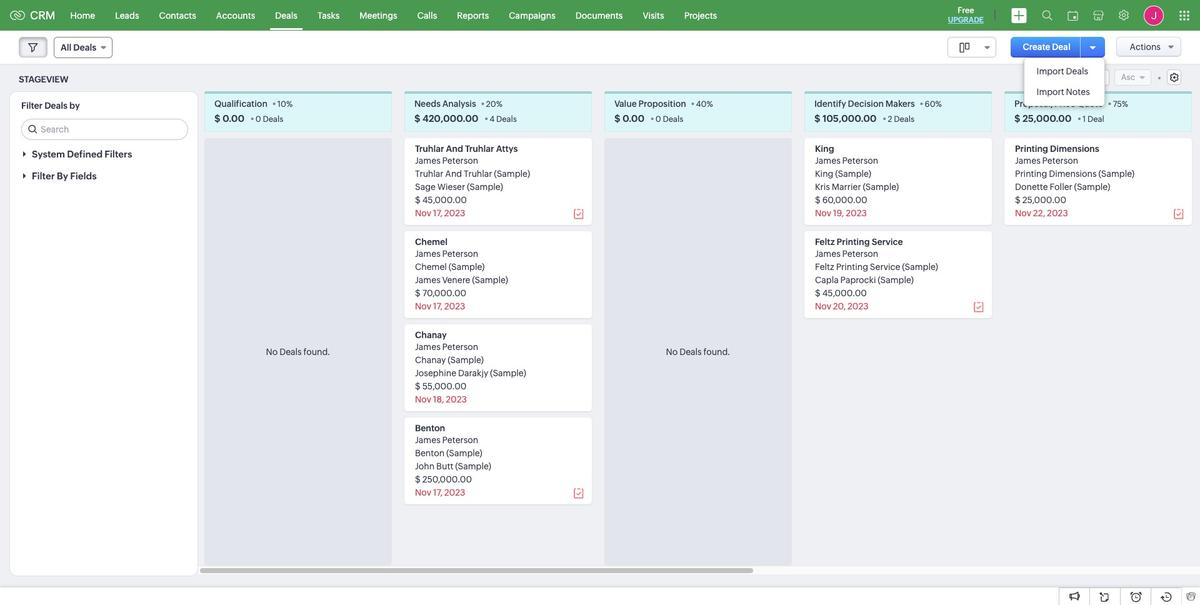 Task type: describe. For each thing, give the bounding box(es) containing it.
import deals link
[[1025, 61, 1105, 82]]

profile image
[[1145, 5, 1165, 25]]

chanay link
[[415, 330, 447, 340]]

free upgrade
[[949, 6, 985, 24]]

(sample) up 'john butt (sample)' link
[[447, 449, 483, 459]]

All Deals field
[[54, 37, 113, 58]]

nov inside chanay james peterson chanay (sample) josephine darakjy (sample) $ 55,000.00 nov 18, 2023
[[415, 395, 432, 405]]

$ inside benton james peterson benton (sample) john butt (sample) $ 250,000.00 nov 17, 2023
[[415, 475, 421, 485]]

filter by fields
[[32, 171, 97, 182]]

contacts link
[[149, 0, 206, 30]]

truhlar and truhlar (sample) link
[[415, 169, 530, 179]]

$ 0.00 for qualification
[[215, 113, 245, 124]]

john butt (sample) link
[[415, 462, 492, 472]]

% for qualification
[[286, 100, 293, 109]]

deal for 1 deal
[[1088, 115, 1105, 124]]

$ 105,000.00
[[815, 113, 877, 124]]

filter by fields button
[[10, 165, 198, 187]]

truhlar and truhlar attys james peterson truhlar and truhlar (sample) sage wieser (sample) $ 45,000.00 nov 17, 2023
[[415, 144, 530, 218]]

1 25,000.00 from the top
[[1023, 113, 1072, 124]]

import notes link
[[1025, 82, 1105, 103]]

identify
[[815, 99, 847, 109]]

attys
[[496, 144, 518, 154]]

60
[[925, 100, 936, 109]]

accounts link
[[206, 0, 265, 30]]

venere
[[443, 275, 471, 285]]

feltz printing service (sample) link
[[816, 262, 939, 272]]

% for value proposition
[[707, 100, 714, 109]]

donette
[[1016, 182, 1049, 192]]

quote
[[1078, 99, 1104, 109]]

james inside printing dimensions james peterson printing dimensions (sample) donette foller (sample) $ 25,000.00 nov 22, 2023
[[1016, 156, 1041, 166]]

analysis
[[443, 99, 477, 109]]

55,000.00
[[423, 382, 467, 392]]

$ inside "truhlar and truhlar attys james peterson truhlar and truhlar (sample) sage wieser (sample) $ 45,000.00 nov 17, 2023"
[[415, 195, 421, 205]]

calendar image
[[1068, 10, 1079, 20]]

$ down value
[[615, 113, 621, 124]]

import for import deals
[[1037, 66, 1065, 76]]

nov inside benton james peterson benton (sample) john butt (sample) $ 250,000.00 nov 17, 2023
[[415, 488, 432, 498]]

2023 inside chemel james peterson chemel (sample) james venere (sample) $ 70,000.00 nov 17, 2023
[[445, 302, 466, 312]]

0 vertical spatial service
[[872, 237, 904, 247]]

defined
[[67, 149, 103, 160]]

peterson inside king james peterson king (sample) kris marrier (sample) $ 60,000.00 nov 19, 2023
[[843, 156, 879, 166]]

% for needs analysis
[[496, 100, 503, 109]]

2 chanay from the top
[[415, 355, 446, 365]]

needs
[[415, 99, 441, 109]]

2023 inside the feltz printing service james peterson feltz printing service (sample) capla paprocki (sample) $ 45,000.00 nov 20, 2023
[[848, 302, 869, 312]]

(sample) down truhlar and truhlar (sample) link
[[467, 182, 503, 192]]

found. for value proposition
[[704, 347, 731, 357]]

printing dimensions james peterson printing dimensions (sample) donette foller (sample) $ 25,000.00 nov 22, 2023
[[1016, 144, 1135, 218]]

0 deals for value proposition
[[656, 115, 684, 124]]

truhlar up 'sage'
[[415, 169, 444, 179]]

peterson inside chemel james peterson chemel (sample) james venere (sample) $ 70,000.00 nov 17, 2023
[[443, 249, 479, 259]]

benton (sample) link
[[415, 449, 483, 459]]

james up 70,000.00
[[415, 275, 441, 285]]

stageview
[[19, 74, 68, 84]]

found. for qualification
[[304, 347, 331, 357]]

1 king from the top
[[816, 144, 835, 154]]

crm link
[[10, 9, 55, 22]]

0.00 for qualification
[[223, 113, 245, 124]]

0 vertical spatial and
[[446, 144, 463, 154]]

deals link
[[265, 0, 308, 30]]

25,000.00 inside printing dimensions james peterson printing dimensions (sample) donette foller (sample) $ 25,000.00 nov 22, 2023
[[1023, 195, 1067, 205]]

filter for filter deals by
[[21, 101, 43, 111]]

$ inside the feltz printing service james peterson feltz printing service (sample) capla paprocki (sample) $ 45,000.00 nov 20, 2023
[[816, 289, 821, 299]]

60,000.00
[[823, 195, 868, 205]]

filters
[[105, 149, 132, 160]]

filter deals by
[[21, 101, 80, 111]]

printing up 'paprocki'
[[837, 262, 869, 272]]

system defined filters
[[32, 149, 132, 160]]

documents link
[[566, 0, 633, 30]]

2
[[888, 115, 893, 124]]

% for proposal/price quote
[[1123, 100, 1129, 109]]

$ inside chemel james peterson chemel (sample) james venere (sample) $ 70,000.00 nov 17, 2023
[[415, 289, 421, 299]]

1 benton from the top
[[415, 424, 445, 434]]

capla
[[816, 275, 839, 285]]

2023 inside king james peterson king (sample) kris marrier (sample) $ 60,000.00 nov 19, 2023
[[846, 208, 867, 218]]

import deals
[[1037, 66, 1089, 76]]

fields
[[70, 171, 97, 182]]

(sample) up donette foller (sample) link
[[1099, 169, 1135, 179]]

$ inside printing dimensions james peterson printing dimensions (sample) donette foller (sample) $ 25,000.00 nov 22, 2023
[[1016, 195, 1021, 205]]

deals inside 'link'
[[275, 10, 298, 20]]

1 chanay from the top
[[415, 330, 447, 340]]

no for value proposition
[[667, 347, 678, 357]]

(sample) down the "printing dimensions (sample)" link
[[1075, 182, 1111, 192]]

chemel (sample) link
[[415, 262, 485, 272]]

search image
[[1043, 10, 1053, 21]]

chemel james peterson chemel (sample) james venere (sample) $ 70,000.00 nov 17, 2023
[[415, 237, 508, 312]]

2 feltz from the top
[[816, 262, 835, 272]]

reports link
[[447, 0, 499, 30]]

capla paprocki (sample) link
[[816, 275, 914, 285]]

kris
[[816, 182, 831, 192]]

4
[[490, 115, 495, 124]]

darakjy
[[458, 369, 489, 379]]

reports
[[457, 10, 489, 20]]

(sample) down attys
[[494, 169, 530, 179]]

22,
[[1034, 208, 1046, 218]]

(sample) up the capla paprocki (sample) link at the right top of the page
[[903, 262, 939, 272]]

value proposition
[[615, 99, 687, 109]]

$ 0.00 for value proposition
[[615, 113, 645, 124]]

all
[[61, 43, 71, 53]]

no deals found. for value proposition
[[667, 347, 731, 357]]

notes
[[1067, 87, 1091, 97]]

value
[[615, 99, 637, 109]]

(sample) right venere
[[472, 275, 508, 285]]

sort by
[[1032, 73, 1061, 83]]

printing up donette
[[1016, 169, 1048, 179]]

identify decision makers
[[815, 99, 916, 109]]

truhlar up truhlar and truhlar (sample) link
[[465, 144, 495, 154]]

20 %
[[486, 100, 503, 109]]

benton james peterson benton (sample) john butt (sample) $ 250,000.00 nov 17, 2023
[[415, 424, 492, 498]]

0 for value proposition
[[656, 115, 662, 124]]

deals inside field
[[73, 43, 96, 53]]

josephine darakjy (sample) link
[[415, 369, 527, 379]]

tasks
[[318, 10, 340, 20]]

$ down qualification at the top of the page
[[215, 113, 221, 124]]

$ down the needs
[[415, 113, 421, 124]]

needs analysis
[[415, 99, 477, 109]]

james down chemel 'link'
[[415, 249, 441, 259]]

0 vertical spatial dimensions
[[1051, 144, 1100, 154]]

projects link
[[675, 0, 728, 30]]

by for filter
[[57, 171, 68, 182]]

chanay (sample) link
[[415, 355, 484, 365]]

leads
[[115, 10, 139, 20]]

chemel link
[[415, 237, 448, 247]]

james venere (sample) link
[[415, 275, 508, 285]]

james inside benton james peterson benton (sample) john butt (sample) $ 250,000.00 nov 17, 2023
[[415, 436, 441, 446]]

free
[[958, 6, 975, 15]]

printing dimensions link
[[1016, 144, 1100, 154]]

wieser
[[438, 182, 466, 192]]

crm
[[30, 9, 55, 22]]

(sample) down benton (sample) link
[[455, 462, 492, 472]]

printing down $ 25,000.00
[[1016, 144, 1049, 154]]

upgrade
[[949, 16, 985, 24]]

create menu image
[[1012, 8, 1028, 23]]

17, inside "truhlar and truhlar attys james peterson truhlar and truhlar (sample) sage wieser (sample) $ 45,000.00 nov 17, 2023"
[[433, 208, 443, 218]]

1
[[1083, 115, 1087, 124]]

feltz printing service james peterson feltz printing service (sample) capla paprocki (sample) $ 45,000.00 nov 20, 2023
[[816, 237, 939, 312]]

qualification
[[215, 99, 268, 109]]

% for identify decision makers
[[936, 100, 943, 109]]

accounts
[[216, 10, 255, 20]]

system
[[32, 149, 65, 160]]



Task type: vqa. For each thing, say whether or not it's contained in the screenshot.
the Feltz
yes



Task type: locate. For each thing, give the bounding box(es) containing it.
17, down 'sage'
[[433, 208, 443, 218]]

1 horizontal spatial deal
[[1088, 115, 1105, 124]]

0 horizontal spatial 0
[[256, 115, 261, 124]]

chanay james peterson chanay (sample) josephine darakjy (sample) $ 55,000.00 nov 18, 2023
[[415, 330, 527, 405]]

peterson up king (sample) link at top
[[843, 156, 879, 166]]

0 horizontal spatial no
[[266, 347, 278, 357]]

$ down "proposal/price"
[[1015, 113, 1021, 124]]

create deal
[[1024, 42, 1071, 52]]

$ inside king james peterson king (sample) kris marrier (sample) $ 60,000.00 nov 19, 2023
[[816, 195, 821, 205]]

sort
[[1032, 73, 1049, 83]]

2023 right 22,
[[1048, 208, 1069, 218]]

1 vertical spatial feltz
[[816, 262, 835, 272]]

none field size
[[948, 37, 997, 58]]

60 %
[[925, 100, 943, 109]]

import notes
[[1037, 87, 1091, 97]]

marrier
[[832, 182, 862, 192]]

1 no from the left
[[266, 347, 278, 357]]

calls
[[418, 10, 437, 20]]

2023 down 55,000.00
[[446, 395, 467, 405]]

benton
[[415, 424, 445, 434], [415, 449, 445, 459]]

peterson down truhlar and truhlar attys 'link'
[[443, 156, 479, 166]]

2 17, from the top
[[433, 302, 443, 312]]

(sample) right marrier
[[863, 182, 900, 192]]

2023 down 250,000.00
[[445, 488, 466, 498]]

feltz up capla
[[816, 262, 835, 272]]

nov inside the feltz printing service james peterson feltz printing service (sample) capla paprocki (sample) $ 45,000.00 nov 20, 2023
[[816, 302, 832, 312]]

james down benton link
[[415, 436, 441, 446]]

king james peterson king (sample) kris marrier (sample) $ 60,000.00 nov 19, 2023
[[816, 144, 900, 218]]

45,000.00
[[423, 195, 467, 205], [823, 289, 868, 299]]

1 vertical spatial deal
[[1088, 115, 1105, 124]]

1 vertical spatial chanay
[[415, 355, 446, 365]]

1 vertical spatial by
[[57, 171, 68, 182]]

all deals
[[61, 43, 96, 53]]

donette foller (sample) link
[[1016, 182, 1111, 192]]

1 horizontal spatial found.
[[704, 347, 731, 357]]

chanay up "josephine"
[[415, 355, 446, 365]]

by for sort
[[1051, 73, 1061, 83]]

nov inside printing dimensions james peterson printing dimensions (sample) donette foller (sample) $ 25,000.00 nov 22, 2023
[[1016, 208, 1032, 218]]

0 horizontal spatial by
[[57, 171, 68, 182]]

proposal/price
[[1015, 99, 1076, 109]]

james up donette
[[1016, 156, 1041, 166]]

deal up 'import deals'
[[1053, 42, 1071, 52]]

3 % from the left
[[707, 100, 714, 109]]

2 king from the top
[[816, 169, 834, 179]]

17, for benton
[[433, 488, 443, 498]]

105,000.00
[[823, 113, 877, 124]]

campaigns
[[509, 10, 556, 20]]

peterson inside chanay james peterson chanay (sample) josephine darakjy (sample) $ 55,000.00 nov 18, 2023
[[443, 342, 479, 352]]

0 deals down 10
[[256, 115, 284, 124]]

2 deals
[[888, 115, 915, 124]]

create menu element
[[1005, 0, 1035, 30]]

2 0 deals from the left
[[656, 115, 684, 124]]

0.00 down qualification at the top of the page
[[223, 113, 245, 124]]

1 vertical spatial import
[[1037, 87, 1065, 97]]

20,
[[834, 302, 846, 312]]

2 0.00 from the left
[[623, 113, 645, 124]]

feltz printing service link
[[816, 237, 904, 247]]

service up 'feltz printing service (sample)' link
[[872, 237, 904, 247]]

by inside filter by fields dropdown button
[[57, 171, 68, 182]]

None field
[[948, 37, 997, 58], [1067, 69, 1110, 86], [1067, 69, 1110, 86]]

0.00 down value
[[623, 113, 645, 124]]

benton up the john
[[415, 449, 445, 459]]

peterson inside benton james peterson benton (sample) john butt (sample) $ 250,000.00 nov 17, 2023
[[443, 436, 479, 446]]

benton down 18,
[[415, 424, 445, 434]]

0 horizontal spatial 45,000.00
[[423, 195, 467, 205]]

(sample) up james venere (sample) link
[[449, 262, 485, 272]]

2023 inside chanay james peterson chanay (sample) josephine darakjy (sample) $ 55,000.00 nov 18, 2023
[[446, 395, 467, 405]]

proposition
[[639, 99, 687, 109]]

0 vertical spatial import
[[1037, 66, 1065, 76]]

5 % from the left
[[1123, 100, 1129, 109]]

import for import notes
[[1037, 87, 1065, 97]]

kris marrier (sample) link
[[816, 182, 900, 192]]

1 found. from the left
[[304, 347, 331, 357]]

leads link
[[105, 0, 149, 30]]

chemel
[[415, 237, 448, 247], [415, 262, 447, 272]]

nov left 20,
[[816, 302, 832, 312]]

0.00
[[223, 113, 245, 124], [623, 113, 645, 124]]

2 vertical spatial 17,
[[433, 488, 443, 498]]

(sample)
[[494, 169, 530, 179], [836, 169, 872, 179], [1099, 169, 1135, 179], [467, 182, 503, 192], [863, 182, 900, 192], [1075, 182, 1111, 192], [449, 262, 485, 272], [903, 262, 939, 272], [472, 275, 508, 285], [878, 275, 914, 285], [448, 355, 484, 365], [490, 369, 527, 379], [447, 449, 483, 459], [455, 462, 492, 472]]

john
[[415, 462, 435, 472]]

profile element
[[1137, 0, 1172, 30]]

benton link
[[415, 424, 445, 434]]

0 vertical spatial benton
[[415, 424, 445, 434]]

45,000.00 up 20,
[[823, 289, 868, 299]]

1 0 deals from the left
[[256, 115, 284, 124]]

king up king (sample) link at top
[[816, 144, 835, 154]]

peterson inside the feltz printing service james peterson feltz printing service (sample) capla paprocki (sample) $ 45,000.00 nov 20, 2023
[[843, 249, 879, 259]]

1 chemel from the top
[[415, 237, 448, 247]]

25,000.00
[[1023, 113, 1072, 124], [1023, 195, 1067, 205]]

james up capla
[[816, 249, 841, 259]]

0 horizontal spatial $ 0.00
[[215, 113, 245, 124]]

4 % from the left
[[936, 100, 943, 109]]

0 vertical spatial by
[[1051, 73, 1061, 83]]

0 deals for qualification
[[256, 115, 284, 124]]

meetings
[[360, 10, 398, 20]]

1 horizontal spatial 0 deals
[[656, 115, 684, 124]]

peterson up chemel (sample) 'link'
[[443, 249, 479, 259]]

import up "proposal/price"
[[1037, 87, 1065, 97]]

import up import notes
[[1037, 66, 1065, 76]]

0 vertical spatial chanay
[[415, 330, 447, 340]]

deals
[[275, 10, 298, 20], [73, 43, 96, 53], [1067, 66, 1089, 76], [45, 101, 68, 111], [263, 115, 284, 124], [497, 115, 517, 124], [663, 115, 684, 124], [895, 115, 915, 124], [280, 347, 302, 357], [680, 347, 702, 357]]

2023 right 20,
[[848, 302, 869, 312]]

$ left 70,000.00
[[415, 289, 421, 299]]

create deal button
[[1011, 37, 1084, 58]]

no for qualification
[[266, 347, 278, 357]]

2 chemel from the top
[[415, 262, 447, 272]]

projects
[[685, 10, 718, 20]]

17, inside benton james peterson benton (sample) john butt (sample) $ 250,000.00 nov 17, 2023
[[433, 488, 443, 498]]

truhlar down the $ 420,000.00
[[415, 144, 444, 154]]

17, for chemel
[[433, 302, 443, 312]]

nov down the john
[[415, 488, 432, 498]]

james down chanay link on the left of the page
[[415, 342, 441, 352]]

2 no deals found. from the left
[[667, 347, 731, 357]]

0 horizontal spatial 0.00
[[223, 113, 245, 124]]

printing dimensions (sample) link
[[1016, 169, 1135, 179]]

and down 420,000.00
[[446, 144, 463, 154]]

0 horizontal spatial 0 deals
[[256, 115, 284, 124]]

nov down 'sage'
[[415, 208, 432, 218]]

service up the capla paprocki (sample) link at the right top of the page
[[871, 262, 901, 272]]

0 vertical spatial filter
[[21, 101, 43, 111]]

calls link
[[408, 0, 447, 30]]

2 benton from the top
[[415, 449, 445, 459]]

2 25,000.00 from the top
[[1023, 195, 1067, 205]]

0 vertical spatial chemel
[[415, 237, 448, 247]]

james up 'sage'
[[415, 156, 441, 166]]

0 horizontal spatial deal
[[1053, 42, 1071, 52]]

0 vertical spatial deal
[[1053, 42, 1071, 52]]

filter down system
[[32, 171, 55, 182]]

0 down qualification at the top of the page
[[256, 115, 261, 124]]

james inside chanay james peterson chanay (sample) josephine darakjy (sample) $ 55,000.00 nov 18, 2023
[[415, 342, 441, 352]]

1 vertical spatial 45,000.00
[[823, 289, 868, 299]]

sage
[[415, 182, 436, 192]]

1 vertical spatial 25,000.00
[[1023, 195, 1067, 205]]

deal inside button
[[1053, 42, 1071, 52]]

2 no from the left
[[667, 347, 678, 357]]

nov inside "truhlar and truhlar attys james peterson truhlar and truhlar (sample) sage wieser (sample) $ 45,000.00 nov 17, 2023"
[[415, 208, 432, 218]]

0 vertical spatial king
[[816, 144, 835, 154]]

visits link
[[633, 0, 675, 30]]

1 feltz from the top
[[816, 237, 835, 247]]

0 down proposition
[[656, 115, 662, 124]]

0 deals
[[256, 115, 284, 124], [656, 115, 684, 124]]

420,000.00
[[423, 113, 479, 124]]

dimensions up donette foller (sample) link
[[1050, 169, 1098, 179]]

0 vertical spatial 45,000.00
[[423, 195, 467, 205]]

19,
[[834, 208, 845, 218]]

filter inside dropdown button
[[32, 171, 55, 182]]

45,000.00 inside "truhlar and truhlar attys james peterson truhlar and truhlar (sample) sage wieser (sample) $ 45,000.00 nov 17, 2023"
[[423, 195, 467, 205]]

$ 25,000.00
[[1015, 113, 1072, 124]]

%
[[286, 100, 293, 109], [496, 100, 503, 109], [707, 100, 714, 109], [936, 100, 943, 109], [1123, 100, 1129, 109]]

1 0.00 from the left
[[223, 113, 245, 124]]

nov down 70,000.00
[[415, 302, 432, 312]]

nov left 19,
[[816, 208, 832, 218]]

(sample) up kris marrier (sample) link
[[836, 169, 872, 179]]

no deals found. for qualification
[[266, 347, 331, 357]]

45,000.00 down the wieser
[[423, 195, 467, 205]]

1 vertical spatial chemel
[[415, 262, 447, 272]]

25,000.00 down "proposal/price"
[[1023, 113, 1072, 124]]

james
[[415, 156, 441, 166], [816, 156, 841, 166], [1016, 156, 1041, 166], [415, 249, 441, 259], [816, 249, 841, 259], [415, 275, 441, 285], [415, 342, 441, 352], [415, 436, 441, 446]]

james down "king" link
[[816, 156, 841, 166]]

% up 4 deals
[[496, 100, 503, 109]]

$ down donette
[[1016, 195, 1021, 205]]

1 horizontal spatial no
[[667, 347, 678, 357]]

% right qualification at the top of the page
[[286, 100, 293, 109]]

printing down 19,
[[837, 237, 870, 247]]

1 vertical spatial benton
[[415, 449, 445, 459]]

1 vertical spatial dimensions
[[1050, 169, 1098, 179]]

king up kris
[[816, 169, 834, 179]]

2023 down the wieser
[[445, 208, 466, 218]]

filter for filter by fields
[[32, 171, 55, 182]]

17,
[[433, 208, 443, 218], [433, 302, 443, 312], [433, 488, 443, 498]]

printing
[[1016, 144, 1049, 154], [1016, 169, 1048, 179], [837, 237, 870, 247], [837, 262, 869, 272]]

1 horizontal spatial no deals found.
[[667, 347, 731, 357]]

peterson
[[443, 156, 479, 166], [843, 156, 879, 166], [1043, 156, 1079, 166], [443, 249, 479, 259], [843, 249, 879, 259], [443, 342, 479, 352], [443, 436, 479, 446]]

$ down "josephine"
[[415, 382, 421, 392]]

45,000.00 inside the feltz printing service james peterson feltz printing service (sample) capla paprocki (sample) $ 45,000.00 nov 20, 2023
[[823, 289, 868, 299]]

truhlar and truhlar attys link
[[415, 144, 518, 154]]

1 horizontal spatial 45,000.00
[[823, 289, 868, 299]]

makers
[[886, 99, 916, 109]]

peterson up chanay (sample) link
[[443, 342, 479, 352]]

0 vertical spatial feltz
[[816, 237, 835, 247]]

1 0 from the left
[[256, 115, 261, 124]]

4 deals
[[490, 115, 517, 124]]

2 import from the top
[[1037, 87, 1065, 97]]

chanay up chanay (sample) link
[[415, 330, 447, 340]]

0 for qualification
[[256, 115, 261, 124]]

2023
[[445, 208, 466, 218], [846, 208, 867, 218], [1048, 208, 1069, 218], [445, 302, 466, 312], [848, 302, 869, 312], [446, 395, 467, 405], [445, 488, 466, 498]]

2023 down 60,000.00
[[846, 208, 867, 218]]

0 vertical spatial 25,000.00
[[1023, 113, 1072, 124]]

$ inside chanay james peterson chanay (sample) josephine darakjy (sample) $ 55,000.00 nov 18, 2023
[[415, 382, 421, 392]]

documents
[[576, 10, 623, 20]]

1 vertical spatial and
[[446, 169, 462, 179]]

2 0 from the left
[[656, 115, 662, 124]]

deal for create deal
[[1053, 42, 1071, 52]]

meetings link
[[350, 0, 408, 30]]

1 vertical spatial filter
[[32, 171, 55, 182]]

create
[[1024, 42, 1051, 52]]

dimensions up the "printing dimensions (sample)" link
[[1051, 144, 1100, 154]]

$ down capla
[[816, 289, 821, 299]]

by right sort
[[1051, 73, 1061, 83]]

nov inside king james peterson king (sample) kris marrier (sample) $ 60,000.00 nov 19, 2023
[[816, 208, 832, 218]]

and up the wieser
[[446, 169, 462, 179]]

by left fields
[[57, 171, 68, 182]]

james inside "truhlar and truhlar attys james peterson truhlar and truhlar (sample) sage wieser (sample) $ 45,000.00 nov 17, 2023"
[[415, 156, 441, 166]]

$ down identify
[[815, 113, 821, 124]]

peterson inside printing dimensions james peterson printing dimensions (sample) donette foller (sample) $ 25,000.00 nov 22, 2023
[[1043, 156, 1079, 166]]

40
[[696, 100, 707, 109]]

1 horizontal spatial 0
[[656, 115, 662, 124]]

Search text field
[[22, 120, 188, 140]]

chemel down chemel 'link'
[[415, 262, 447, 272]]

$ down kris
[[816, 195, 821, 205]]

1 horizontal spatial $ 0.00
[[615, 113, 645, 124]]

campaigns link
[[499, 0, 566, 30]]

deal right 1
[[1088, 115, 1105, 124]]

peterson up benton (sample) link
[[443, 436, 479, 446]]

1 import from the top
[[1037, 66, 1065, 76]]

(sample) right darakjy
[[490, 369, 527, 379]]

sage wieser (sample) link
[[415, 182, 503, 192]]

contacts
[[159, 10, 196, 20]]

2 found. from the left
[[704, 347, 731, 357]]

1 no deals found. from the left
[[266, 347, 331, 357]]

james inside the feltz printing service james peterson feltz printing service (sample) capla paprocki (sample) $ 45,000.00 nov 20, 2023
[[816, 249, 841, 259]]

peterson down feltz printing service link
[[843, 249, 879, 259]]

paprocki
[[841, 275, 877, 285]]

1 % from the left
[[286, 100, 293, 109]]

(sample) down 'feltz printing service (sample)' link
[[878, 275, 914, 285]]

% right proposition
[[707, 100, 714, 109]]

truhlar up sage wieser (sample) 'link'
[[464, 169, 493, 179]]

25,000.00 up 22,
[[1023, 195, 1067, 205]]

0 horizontal spatial found.
[[304, 347, 331, 357]]

2023 inside "truhlar and truhlar attys james peterson truhlar and truhlar (sample) sage wieser (sample) $ 45,000.00 nov 17, 2023"
[[445, 208, 466, 218]]

$ down 'sage'
[[415, 195, 421, 205]]

2023 inside printing dimensions james peterson printing dimensions (sample) donette foller (sample) $ 25,000.00 nov 22, 2023
[[1048, 208, 1069, 218]]

10 %
[[278, 100, 293, 109]]

chanay
[[415, 330, 447, 340], [415, 355, 446, 365]]

1 vertical spatial service
[[871, 262, 901, 272]]

1 17, from the top
[[433, 208, 443, 218]]

james inside king james peterson king (sample) kris marrier (sample) $ 60,000.00 nov 19, 2023
[[816, 156, 841, 166]]

0 horizontal spatial no deals found.
[[266, 347, 331, 357]]

filter down stageview
[[21, 101, 43, 111]]

0 deals down proposition
[[656, 115, 684, 124]]

nov left 18,
[[415, 395, 432, 405]]

17, inside chemel james peterson chemel (sample) james venere (sample) $ 70,000.00 nov 17, 2023
[[433, 302, 443, 312]]

3 17, from the top
[[433, 488, 443, 498]]

peterson down printing dimensions link
[[1043, 156, 1079, 166]]

17, down 250,000.00
[[433, 488, 443, 498]]

and
[[446, 144, 463, 154], [446, 169, 462, 179]]

no
[[266, 347, 278, 357], [667, 347, 678, 357]]

chemel up chemel (sample) 'link'
[[415, 237, 448, 247]]

king link
[[816, 144, 835, 154]]

no deals found.
[[266, 347, 331, 357], [667, 347, 731, 357]]

nov inside chemel james peterson chemel (sample) james venere (sample) $ 70,000.00 nov 17, 2023
[[415, 302, 432, 312]]

1 vertical spatial king
[[816, 169, 834, 179]]

found.
[[304, 347, 331, 357], [704, 347, 731, 357]]

% right the makers
[[936, 100, 943, 109]]

2023 inside benton james peterson benton (sample) john butt (sample) $ 250,000.00 nov 17, 2023
[[445, 488, 466, 498]]

$ 0.00 down qualification at the top of the page
[[215, 113, 245, 124]]

$ 0.00
[[215, 113, 245, 124], [615, 113, 645, 124]]

250,000.00
[[423, 475, 472, 485]]

2 $ 0.00 from the left
[[615, 113, 645, 124]]

1 horizontal spatial by
[[1051, 73, 1061, 83]]

peterson inside "truhlar and truhlar attys james peterson truhlar and truhlar (sample) sage wieser (sample) $ 45,000.00 nov 17, 2023"
[[443, 156, 479, 166]]

feltz down 19,
[[816, 237, 835, 247]]

2023 down 70,000.00
[[445, 302, 466, 312]]

0.00 for value proposition
[[623, 113, 645, 124]]

size image
[[960, 42, 970, 53]]

1 vertical spatial 17,
[[433, 302, 443, 312]]

search element
[[1035, 0, 1061, 31]]

home
[[70, 10, 95, 20]]

1 horizontal spatial 0.00
[[623, 113, 645, 124]]

0 vertical spatial 17,
[[433, 208, 443, 218]]

17, down 70,000.00
[[433, 302, 443, 312]]

$ down the john
[[415, 475, 421, 485]]

by
[[69, 101, 80, 111]]

1 $ 0.00 from the left
[[215, 113, 245, 124]]

$ 420,000.00
[[415, 113, 479, 124]]

(sample) up josephine darakjy (sample) link
[[448, 355, 484, 365]]

2 % from the left
[[496, 100, 503, 109]]



